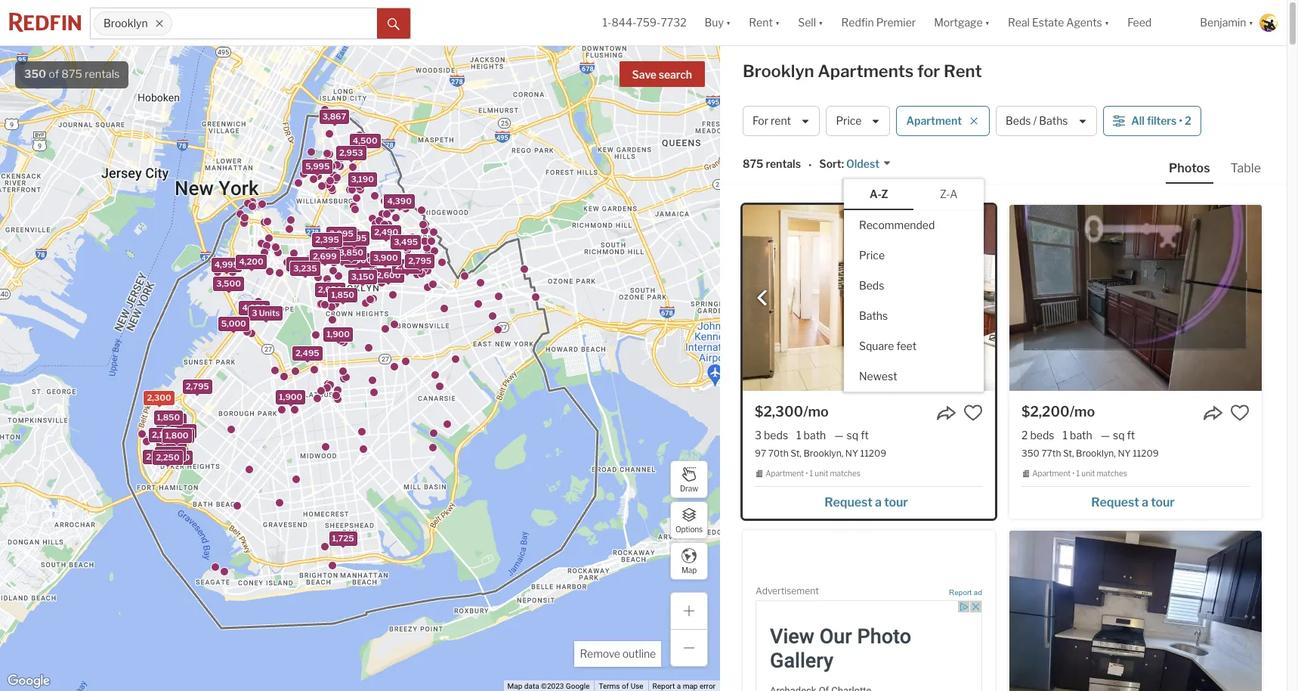 Task type: vqa. For each thing, say whether or not it's contained in the screenshot.
3rd THE ▾ from right
yes



Task type: describe. For each thing, give the bounding box(es) containing it.
price button for beds
[[844, 240, 984, 270]]

report a map error
[[653, 682, 716, 690]]

beds / baths button
[[997, 106, 1098, 136]]

1 bath for $2,300
[[797, 429, 827, 442]]

759-
[[637, 16, 661, 29]]

all
[[1132, 114, 1145, 127]]

1 horizontal spatial rent
[[944, 61, 983, 81]]

real estate agents ▾ button
[[1000, 0, 1119, 45]]

map
[[683, 682, 698, 690]]

draw button
[[671, 460, 708, 498]]

remove outline button
[[575, 641, 662, 667]]

ad
[[974, 588, 983, 596]]

baths inside button
[[1040, 114, 1069, 127]]

request a tour for $2,200 /mo
[[1092, 495, 1175, 509]]

1 bath for $2,200
[[1063, 429, 1093, 442]]

0 vertical spatial 875
[[61, 67, 82, 81]]

▾ for benjamin ▾
[[1249, 16, 1254, 29]]

request for $2,200 /mo
[[1092, 495, 1140, 509]]

table
[[1231, 161, 1262, 175]]

feed button
[[1119, 0, 1192, 45]]

97
[[755, 448, 767, 459]]

2,953
[[339, 147, 363, 158]]

875 rentals •
[[743, 158, 812, 171]]

• inside '875 rentals •'
[[809, 159, 812, 171]]

for
[[918, 61, 941, 81]]

st, for $2,200
[[1064, 448, 1075, 459]]

remove apartment image
[[970, 116, 979, 126]]

2,500
[[168, 425, 193, 435]]

square
[[860, 339, 895, 352]]

map for map
[[682, 565, 697, 574]]

rent ▾ button
[[740, 0, 790, 45]]

2,350
[[167, 430, 191, 441]]

2,490
[[374, 226, 398, 237]]

1 horizontal spatial 2,795
[[408, 255, 431, 266]]

1 vertical spatial 2,300
[[146, 451, 170, 461]]

photo of 329 95th st, brooklyn, ny 11209 image
[[1010, 531, 1263, 691]]

97 70th st, brooklyn, ny 11209
[[755, 448, 887, 459]]

5,811
[[289, 258, 311, 269]]

3,900
[[373, 253, 398, 263]]

1 vertical spatial 2,795
[[185, 381, 209, 391]]

mortgage
[[935, 16, 983, 29]]

1 vertical spatial 4,500
[[386, 195, 411, 205]]

terms of use
[[599, 682, 644, 690]]

2 beds
[[1022, 429, 1055, 442]]

apartments
[[818, 61, 914, 81]]

options button
[[671, 501, 708, 539]]

• down 350 77th st, brooklyn, ny 11209
[[1073, 469, 1075, 478]]

rent
[[771, 114, 792, 127]]

0 horizontal spatial 2,600
[[159, 435, 184, 445]]

2,650
[[318, 284, 342, 294]]

ad region
[[756, 601, 983, 691]]

square feet
[[860, 339, 917, 352]]

draw
[[680, 484, 699, 493]]

7732
[[661, 16, 687, 29]]

• inside button
[[1180, 114, 1183, 127]]

report for report ad
[[950, 588, 972, 596]]

terms
[[599, 682, 620, 690]]

1 horizontal spatial 1,900
[[326, 329, 350, 339]]

1,800
[[165, 430, 188, 440]]

▾ for sell ▾
[[819, 16, 824, 29]]

bath for $2,200
[[1071, 429, 1093, 442]]

0 horizontal spatial 4,500
[[353, 135, 377, 145]]

1 horizontal spatial 1,850
[[331, 289, 354, 299]]

beds button
[[844, 270, 984, 301]]

z
[[882, 187, 889, 200]]

1 vertical spatial 2
[[1022, 429, 1029, 442]]

request a tour button for $2,200 /mo
[[1022, 490, 1251, 512]]

brooklyn for brooklyn
[[104, 17, 148, 30]]

agents
[[1067, 16, 1103, 29]]

search
[[659, 68, 693, 81]]

beds for beds
[[860, 279, 885, 292]]

buy ▾ button
[[705, 0, 731, 45]]

2,850
[[318, 284, 343, 295]]

0 vertical spatial 3,500
[[347, 254, 372, 265]]

baths button
[[844, 301, 984, 331]]

apartment • 1 unit matches for $2,200
[[1033, 469, 1128, 478]]

unit for $2,300 /mo
[[815, 469, 829, 478]]

save search
[[632, 68, 693, 81]]

rent ▾
[[750, 16, 780, 29]]

unit for $2,200 /mo
[[1082, 469, 1096, 478]]

0 horizontal spatial 4,995
[[214, 259, 238, 270]]

redfin
[[842, 16, 874, 29]]

2,098
[[395, 260, 419, 271]]

save search button
[[620, 61, 705, 87]]

map region
[[0, 0, 802, 691]]

favorite button image
[[1231, 403, 1251, 423]]

beds / baths
[[1006, 114, 1069, 127]]

st, for $2,300
[[791, 448, 802, 459]]

real estate agents ▾
[[1009, 16, 1110, 29]]

0 vertical spatial 2,300
[[147, 392, 171, 403]]

options
[[676, 524, 703, 533]]

• down 97 70th st, brooklyn, ny 11209 at right
[[806, 469, 809, 478]]

2,250
[[155, 452, 179, 462]]

recommended button
[[844, 210, 984, 240]]

price for apartment
[[837, 114, 862, 127]]

newest
[[860, 369, 898, 382]]

newest button
[[844, 361, 984, 391]]

3 for 3 beds
[[755, 429, 762, 442]]

of for 350
[[49, 67, 59, 81]]

1-
[[603, 16, 612, 29]]

sell ▾
[[799, 16, 824, 29]]

map data ©2023 google
[[508, 682, 590, 690]]

0 horizontal spatial a
[[677, 682, 681, 690]]

real
[[1009, 16, 1030, 29]]

mortgage ▾ button
[[935, 0, 990, 45]]

1 horizontal spatial 2,600
[[376, 269, 401, 280]]

rent ▾ button
[[750, 0, 780, 45]]

baths inside button
[[860, 309, 889, 322]]

submit search image
[[388, 18, 400, 30]]

map for map data ©2023 google
[[508, 682, 523, 690]]

oldest
[[847, 158, 880, 170]]

buy ▾
[[705, 16, 731, 29]]

of for terms
[[622, 682, 629, 690]]

user photo image
[[1260, 14, 1279, 32]]

apartment button
[[897, 106, 990, 136]]

70th
[[769, 448, 789, 459]]

▾ for buy ▾
[[726, 16, 731, 29]]

favorite button image
[[964, 403, 984, 423]]

$2,300 /mo
[[755, 404, 829, 420]]

beds for $2,300
[[764, 429, 789, 442]]

0 horizontal spatial 1,900
[[279, 391, 302, 402]]

google image
[[4, 671, 54, 691]]

1 down '$2,200 /mo'
[[1063, 429, 1068, 442]]

apartment inside apartment button
[[907, 114, 962, 127]]

tour for $2,300 /mo
[[885, 495, 909, 509]]

11209 for $2,200 /mo
[[1133, 448, 1160, 459]]

brooklyn apartments for rent
[[743, 61, 983, 81]]

$2,200
[[1022, 404, 1070, 420]]

photos
[[1170, 161, 1211, 175]]

request for $2,300 /mo
[[825, 495, 873, 509]]

3 units
[[252, 307, 280, 318]]

google
[[566, 682, 590, 690]]

3 for 3 units
[[252, 307, 257, 318]]

price for beds
[[860, 248, 885, 261]]

sell ▾ button
[[799, 0, 824, 45]]

sell ▾ button
[[790, 0, 833, 45]]

remove outline
[[580, 647, 656, 660]]

— sq ft for $2,300 /mo
[[835, 429, 869, 442]]

sort :
[[820, 158, 844, 170]]

— sq ft for $2,200 /mo
[[1101, 429, 1136, 442]]

3 beds
[[755, 429, 789, 442]]

report a map error link
[[653, 682, 716, 690]]



Task type: locate. For each thing, give the bounding box(es) containing it.
outline
[[623, 647, 656, 660]]

0 horizontal spatial —
[[835, 429, 844, 442]]

2 st, from the left
[[1064, 448, 1075, 459]]

terms of use link
[[599, 682, 644, 690]]

350 of 875 rentals
[[24, 67, 120, 81]]

photo of 97 70th st, brooklyn, ny 11209 image
[[743, 205, 996, 391]]

z-
[[940, 187, 951, 200]]

1 — from the left
[[835, 429, 844, 442]]

/mo for $2,200
[[1070, 404, 1096, 420]]

2,400 down 2,350 at the bottom left
[[165, 452, 190, 463]]

square feet button
[[844, 331, 984, 361]]

1 down 350 77th st, brooklyn, ny 11209
[[1077, 469, 1081, 478]]

3 inside map region
[[252, 307, 257, 318]]

beds for beds / baths
[[1006, 114, 1032, 127]]

1 beds from the left
[[764, 429, 789, 442]]

apartment • 1 unit matches down 350 77th st, brooklyn, ny 11209
[[1033, 469, 1128, 478]]

2 brooklyn, from the left
[[1077, 448, 1117, 459]]

map inside button
[[682, 565, 697, 574]]

0 horizontal spatial request a tour button
[[755, 490, 984, 512]]

2,400 down 1,800
[[158, 448, 182, 459]]

brooklyn for brooklyn apartments for rent
[[743, 61, 815, 81]]

0 horizontal spatial matches
[[830, 469, 861, 478]]

0 horizontal spatial report
[[653, 682, 675, 690]]

4,500 up 2,490 in the left of the page
[[386, 195, 411, 205]]

1-844-759-7732 link
[[603, 16, 687, 29]]

▾ right agents
[[1105, 16, 1110, 29]]

3,235
[[293, 263, 317, 273]]

1 request a tour button from the left
[[755, 490, 984, 512]]

1 request from the left
[[825, 495, 873, 509]]

brooklyn, right 77th
[[1077, 448, 1117, 459]]

ny right 70th
[[846, 448, 859, 459]]

map left data at the bottom left of page
[[508, 682, 523, 690]]

sq
[[847, 429, 859, 442], [1114, 429, 1125, 442]]

beds left the /
[[1006, 114, 1032, 127]]

0 horizontal spatial 2,795
[[185, 381, 209, 391]]

1 vertical spatial 350
[[1022, 448, 1040, 459]]

1 down 97 70th st, brooklyn, ny 11209 at right
[[810, 469, 814, 478]]

apartment • 1 unit matches
[[766, 469, 861, 478], [1033, 469, 1128, 478]]

0 vertical spatial 350
[[24, 67, 46, 81]]

1 /mo from the left
[[804, 404, 829, 420]]

•
[[1180, 114, 1183, 127], [809, 159, 812, 171], [806, 469, 809, 478], [1073, 469, 1075, 478]]

bath up 97 70th st, brooklyn, ny 11209 at right
[[804, 429, 827, 442]]

st,
[[791, 448, 802, 459], [1064, 448, 1075, 459]]

beds up 77th
[[1031, 429, 1055, 442]]

5 ▾ from the left
[[1105, 16, 1110, 29]]

— sq ft up 350 77th st, brooklyn, ny 11209
[[1101, 429, 1136, 442]]

beds up 70th
[[764, 429, 789, 442]]

1 sq from the left
[[847, 429, 859, 442]]

sq up 97 70th st, brooklyn, ny 11209 at right
[[847, 429, 859, 442]]

brooklyn, for $2,200 /mo
[[1077, 448, 1117, 459]]

brooklyn up rent
[[743, 61, 815, 81]]

1 bath up 350 77th st, brooklyn, ny 11209
[[1063, 429, 1093, 442]]

875 inside '875 rentals •'
[[743, 158, 764, 170]]

350 for 350 of 875 rentals
[[24, 67, 46, 81]]

0 horizontal spatial rentals
[[85, 67, 120, 81]]

2 request a tour button from the left
[[1022, 490, 1251, 512]]

ny for $2,300 /mo
[[846, 448, 859, 459]]

ft up 350 77th st, brooklyn, ny 11209
[[1128, 429, 1136, 442]]

1 11209 from the left
[[861, 448, 887, 459]]

brooklyn, for $2,300 /mo
[[804, 448, 844, 459]]

0 vertical spatial baths
[[1040, 114, 1069, 127]]

0 vertical spatial 1,850
[[331, 289, 354, 299]]

©2023
[[541, 682, 564, 690]]

None search field
[[173, 8, 377, 39]]

6 ▾ from the left
[[1249, 16, 1254, 29]]

— sq ft
[[835, 429, 869, 442], [1101, 429, 1136, 442]]

bath for $2,300
[[804, 429, 827, 442]]

1,900
[[326, 329, 350, 339], [279, 391, 302, 402]]

dialog containing a-z
[[844, 179, 984, 391]]

1 vertical spatial 3
[[755, 429, 762, 442]]

redfin premier
[[842, 16, 916, 29]]

0 vertical spatial 2,795
[[408, 255, 431, 266]]

▾ right 'sell'
[[819, 16, 824, 29]]

3 ▾ from the left
[[819, 16, 824, 29]]

2 11209 from the left
[[1133, 448, 1160, 459]]

0 horizontal spatial of
[[49, 67, 59, 81]]

4,995 right 2,395
[[342, 232, 367, 243]]

2
[[1185, 114, 1192, 127], [1022, 429, 1029, 442]]

tour for $2,200 /mo
[[1152, 495, 1175, 509]]

benjamin
[[1201, 16, 1247, 29]]

1 bath from the left
[[804, 429, 827, 442]]

request a tour button down 97 70th st, brooklyn, ny 11209 at right
[[755, 490, 984, 512]]

1 vertical spatial 3,500
[[216, 278, 241, 289]]

2 inside button
[[1185, 114, 1192, 127]]

1 ft from the left
[[861, 429, 869, 442]]

• right filters in the top of the page
[[1180, 114, 1183, 127]]

matches
[[830, 469, 861, 478], [1097, 469, 1128, 478]]

report ad
[[950, 588, 983, 596]]

2 — sq ft from the left
[[1101, 429, 1136, 442]]

1 horizontal spatial /mo
[[1070, 404, 1096, 420]]

:
[[842, 158, 844, 170]]

1 vertical spatial of
[[622, 682, 629, 690]]

0 horizontal spatial ny
[[846, 448, 859, 459]]

2 /mo from the left
[[1070, 404, 1096, 420]]

1 brooklyn, from the left
[[804, 448, 844, 459]]

0 vertical spatial 1,900
[[326, 329, 350, 339]]

2 — from the left
[[1101, 429, 1111, 442]]

rent inside dropdown button
[[750, 16, 773, 29]]

1 horizontal spatial beds
[[1006, 114, 1032, 127]]

previous button image
[[755, 291, 770, 306]]

3,850
[[339, 246, 363, 257], [330, 251, 354, 261]]

request a tour for $2,300 /mo
[[825, 495, 909, 509]]

remove brooklyn image
[[155, 19, 164, 28]]

0 horizontal spatial ft
[[861, 429, 869, 442]]

$2,200 /mo
[[1022, 404, 1096, 420]]

1 horizontal spatial unit
[[1082, 469, 1096, 478]]

report ad button
[[950, 588, 983, 599]]

request down 97 70th st, brooklyn, ny 11209 at right
[[825, 495, 873, 509]]

0 horizontal spatial rent
[[750, 16, 773, 29]]

2,699
[[313, 250, 337, 261]]

1 st, from the left
[[791, 448, 802, 459]]

a for $2,200 /mo
[[1142, 495, 1149, 509]]

bath up 350 77th st, brooklyn, ny 11209
[[1071, 429, 1093, 442]]

2,600
[[376, 269, 401, 280], [159, 435, 184, 445]]

1,850
[[331, 289, 354, 299], [157, 412, 180, 422]]

price down "recommended"
[[860, 248, 885, 261]]

4,995 left 4,200
[[214, 259, 238, 270]]

next button image
[[969, 291, 984, 306]]

2,300 up 2,200
[[147, 392, 171, 403]]

350
[[24, 67, 46, 81], [1022, 448, 1040, 459]]

matches for $2,200 /mo
[[1097, 469, 1128, 478]]

0 horizontal spatial 2
[[1022, 429, 1029, 442]]

1 horizontal spatial rentals
[[766, 158, 801, 170]]

1 vertical spatial price
[[860, 248, 885, 261]]

0 horizontal spatial brooklyn
[[104, 17, 148, 30]]

rentals inside '875 rentals •'
[[766, 158, 801, 170]]

0 vertical spatial map
[[682, 565, 697, 574]]

— sq ft up 97 70th st, brooklyn, ny 11209 at right
[[835, 429, 869, 442]]

/mo for $2,300
[[804, 404, 829, 420]]

2 request a tour from the left
[[1092, 495, 1175, 509]]

unit down 97 70th st, brooklyn, ny 11209 at right
[[815, 469, 829, 478]]

apartment down 70th
[[766, 469, 805, 478]]

1 horizontal spatial 3,500
[[347, 254, 372, 265]]

2,300 down 2,100
[[146, 451, 170, 461]]

11209 for $2,300 /mo
[[861, 448, 887, 459]]

request a tour button down 350 77th st, brooklyn, ny 11209
[[1022, 490, 1251, 512]]

0 vertical spatial price
[[837, 114, 862, 127]]

0 horizontal spatial unit
[[815, 469, 829, 478]]

1
[[797, 429, 802, 442], [1063, 429, 1068, 442], [810, 469, 814, 478], [1077, 469, 1081, 478]]

2,600 up 2,250
[[159, 435, 184, 445]]

1 horizontal spatial baths
[[1040, 114, 1069, 127]]

apartment • 1 unit matches down 97 70th st, brooklyn, ny 11209 at right
[[766, 469, 861, 478]]

request down 350 77th st, brooklyn, ny 11209
[[1092, 495, 1140, 509]]

0 horizontal spatial bath
[[804, 429, 827, 442]]

for rent button
[[743, 106, 821, 136]]

2 horizontal spatial a
[[1142, 495, 1149, 509]]

1 matches from the left
[[830, 469, 861, 478]]

0 horizontal spatial beds
[[860, 279, 885, 292]]

1 horizontal spatial bath
[[1071, 429, 1093, 442]]

2 unit from the left
[[1082, 469, 1096, 478]]

price button down "recommended"
[[844, 240, 984, 270]]

0 horizontal spatial tour
[[885, 495, 909, 509]]

baths up square
[[860, 309, 889, 322]]

2 ft from the left
[[1128, 429, 1136, 442]]

2 ny from the left
[[1119, 448, 1132, 459]]

1 ▾ from the left
[[726, 16, 731, 29]]

rentals
[[85, 67, 120, 81], [766, 158, 801, 170]]

1 horizontal spatial 1 bath
[[1063, 429, 1093, 442]]

3,500
[[347, 254, 372, 265], [216, 278, 241, 289]]

st, right 70th
[[791, 448, 802, 459]]

1,900 down the 2,850
[[326, 329, 350, 339]]

matches for $2,300 /mo
[[830, 469, 861, 478]]

1 horizontal spatial report
[[950, 588, 972, 596]]

0 horizontal spatial apartment
[[766, 469, 805, 478]]

1 horizontal spatial tour
[[1152, 495, 1175, 509]]

0 horizontal spatial 3,500
[[216, 278, 241, 289]]

price button up oldest
[[827, 106, 891, 136]]

1 bath up 97 70th st, brooklyn, ny 11209 at right
[[797, 429, 827, 442]]

favorite button checkbox
[[964, 403, 984, 423]]

2,400
[[158, 448, 182, 459], [165, 452, 190, 463]]

1 horizontal spatial matches
[[1097, 469, 1128, 478]]

sq for $2,200 /mo
[[1114, 429, 1125, 442]]

77th
[[1042, 448, 1062, 459]]

0 horizontal spatial st,
[[791, 448, 802, 459]]

1 horizontal spatial map
[[682, 565, 697, 574]]

2 down $2,200
[[1022, 429, 1029, 442]]

350 77th st, brooklyn, ny 11209
[[1022, 448, 1160, 459]]

1 request a tour from the left
[[825, 495, 909, 509]]

0 vertical spatial of
[[49, 67, 59, 81]]

price up :
[[837, 114, 862, 127]]

2,200
[[159, 414, 183, 425]]

of
[[49, 67, 59, 81], [622, 682, 629, 690]]

1 horizontal spatial 350
[[1022, 448, 1040, 459]]

apartment for $2,300 /mo
[[766, 469, 805, 478]]

ft for $2,300 /mo
[[861, 429, 869, 442]]

2 bath from the left
[[1071, 429, 1093, 442]]

▾ left 'sell'
[[776, 16, 780, 29]]

0 vertical spatial rentals
[[85, 67, 120, 81]]

a for $2,300 /mo
[[876, 495, 882, 509]]

brooklyn left remove brooklyn image
[[104, 17, 148, 30]]

0 horizontal spatial — sq ft
[[835, 429, 869, 442]]

1,850 down 3,150
[[331, 289, 354, 299]]

2 horizontal spatial apartment
[[1033, 469, 1071, 478]]

/mo up 350 77th st, brooklyn, ny 11209
[[1070, 404, 1096, 420]]

2 beds from the left
[[1031, 429, 1055, 442]]

1,900 down 2,495
[[279, 391, 302, 402]]

0 horizontal spatial beds
[[764, 429, 789, 442]]

filters
[[1148, 114, 1178, 127]]

350 for 350 77th st, brooklyn, ny 11209
[[1022, 448, 1040, 459]]

2,795 down 3,495
[[408, 255, 431, 266]]

mortgage ▾
[[935, 16, 990, 29]]

dialog
[[844, 179, 984, 391]]

1,725
[[332, 532, 354, 543]]

1 horizontal spatial beds
[[1031, 429, 1055, 442]]

request a tour down 350 77th st, brooklyn, ny 11209
[[1092, 495, 1175, 509]]

0 horizontal spatial apartment • 1 unit matches
[[766, 469, 861, 478]]

rent right buy ▾
[[750, 16, 773, 29]]

redfin premier button
[[833, 0, 926, 45]]

1 horizontal spatial sq
[[1114, 429, 1125, 442]]

5,995
[[305, 160, 330, 171]]

▾ right mortgage
[[986, 16, 990, 29]]

— for $2,300 /mo
[[835, 429, 844, 442]]

1 horizontal spatial 2
[[1185, 114, 1192, 127]]

2,795 up "2,500"
[[185, 381, 209, 391]]

0 horizontal spatial 1,850
[[157, 412, 180, 422]]

1 vertical spatial 1,850
[[157, 412, 180, 422]]

for rent
[[753, 114, 792, 127]]

buy ▾ button
[[696, 0, 740, 45]]

1 1 bath from the left
[[797, 429, 827, 442]]

2,100
[[152, 429, 175, 440]]

use
[[631, 682, 644, 690]]

st, right 77th
[[1064, 448, 1075, 459]]

price button for apartment
[[827, 106, 891, 136]]

2 request from the left
[[1092, 495, 1140, 509]]

4,500 up 2,953
[[353, 135, 377, 145]]

/
[[1034, 114, 1038, 127]]

2 tour from the left
[[1152, 495, 1175, 509]]

save
[[632, 68, 657, 81]]

request a tour button for $2,300 /mo
[[755, 490, 984, 512]]

rent right for
[[944, 61, 983, 81]]

2 1 bath from the left
[[1063, 429, 1093, 442]]

1 vertical spatial 2,600
[[159, 435, 184, 445]]

4,250
[[242, 302, 266, 313]]

1 horizontal spatial st,
[[1064, 448, 1075, 459]]

bath
[[804, 429, 827, 442], [1071, 429, 1093, 442]]

report left ad
[[950, 588, 972, 596]]

1 — sq ft from the left
[[835, 429, 869, 442]]

apartment for $2,200 /mo
[[1033, 469, 1071, 478]]

request a tour down 97 70th st, brooklyn, ny 11209 at right
[[825, 495, 909, 509]]

sort
[[820, 158, 842, 170]]

— up 350 77th st, brooklyn, ny 11209
[[1101, 429, 1111, 442]]

1 horizontal spatial — sq ft
[[1101, 429, 1136, 442]]

report for report a map error
[[653, 682, 675, 690]]

3 left the units
[[252, 307, 257, 318]]

0 horizontal spatial request a tour
[[825, 495, 909, 509]]

2,395
[[315, 234, 339, 245]]

0 horizontal spatial /mo
[[804, 404, 829, 420]]

4 ▾ from the left
[[986, 16, 990, 29]]

0 vertical spatial 3
[[252, 307, 257, 318]]

1 apartment • 1 unit matches from the left
[[766, 469, 861, 478]]

mortgage ▾ button
[[926, 0, 1000, 45]]

unit down 350 77th st, brooklyn, ny 11209
[[1082, 469, 1096, 478]]

beds up baths button
[[860, 279, 885, 292]]

report left map
[[653, 682, 675, 690]]

remove
[[580, 647, 621, 660]]

1 vertical spatial baths
[[860, 309, 889, 322]]

beds for $2,200
[[1031, 429, 1055, 442]]

1 horizontal spatial ft
[[1128, 429, 1136, 442]]

brooklyn, right 70th
[[804, 448, 844, 459]]

0 horizontal spatial 3
[[252, 307, 257, 318]]

3 up 97
[[755, 429, 762, 442]]

0 vertical spatial beds
[[1006, 114, 1032, 127]]

1,850 up 2,100
[[157, 412, 180, 422]]

units
[[259, 307, 280, 318]]

1 horizontal spatial request a tour button
[[1022, 490, 1251, 512]]

ny for $2,200 /mo
[[1119, 448, 1132, 459]]

ft up 97 70th st, brooklyn, ny 11209 at right
[[861, 429, 869, 442]]

favorite button checkbox
[[1231, 403, 1251, 423]]

0 horizontal spatial sq
[[847, 429, 859, 442]]

1 vertical spatial price button
[[844, 240, 984, 270]]

price inside 'dialog'
[[860, 248, 885, 261]]

0 vertical spatial 2,600
[[376, 269, 401, 280]]

1 horizontal spatial a
[[876, 495, 882, 509]]

0 vertical spatial rent
[[750, 16, 773, 29]]

request
[[825, 495, 873, 509], [1092, 495, 1140, 509]]

ft for $2,200 /mo
[[1128, 429, 1136, 442]]

2 apartment • 1 unit matches from the left
[[1033, 469, 1128, 478]]

▾ right buy
[[726, 16, 731, 29]]

▾ for rent ▾
[[776, 16, 780, 29]]

a-
[[870, 187, 882, 200]]

1 horizontal spatial 4,500
[[386, 195, 411, 205]]

0 vertical spatial report
[[950, 588, 972, 596]]

• left the "sort"
[[809, 159, 812, 171]]

3,500 up 3,150
[[347, 254, 372, 265]]

0 vertical spatial 4,500
[[353, 135, 377, 145]]

matches down 350 77th st, brooklyn, ny 11209
[[1097, 469, 1128, 478]]

ny right 77th
[[1119, 448, 1132, 459]]

photo of 350 77th st, brooklyn, ny 11209 image
[[1010, 205, 1263, 391]]

beds inside 'dialog'
[[860, 279, 885, 292]]

3,500 down 4,200
[[216, 278, 241, 289]]

875
[[61, 67, 82, 81], [743, 158, 764, 170]]

sq up 350 77th st, brooklyn, ny 11209
[[1114, 429, 1125, 442]]

— up 97 70th st, brooklyn, ny 11209 at right
[[835, 429, 844, 442]]

a-z
[[870, 187, 889, 200]]

0 horizontal spatial 350
[[24, 67, 46, 81]]

▾ for mortgage ▾
[[986, 16, 990, 29]]

1 unit from the left
[[815, 469, 829, 478]]

2 matches from the left
[[1097, 469, 1128, 478]]

1 ny from the left
[[846, 448, 859, 459]]

4,390
[[387, 195, 412, 206]]

$2,300
[[755, 404, 804, 420]]

1 horizontal spatial request
[[1092, 495, 1140, 509]]

apartment left remove apartment 'icon'
[[907, 114, 962, 127]]

matches down 97 70th st, brooklyn, ny 11209 at right
[[830, 469, 861, 478]]

photos button
[[1167, 160, 1228, 184]]

1 horizontal spatial 4,995
[[342, 232, 367, 243]]

1 horizontal spatial brooklyn
[[743, 61, 815, 81]]

1 horizontal spatial 11209
[[1133, 448, 1160, 459]]

1 tour from the left
[[885, 495, 909, 509]]

0 horizontal spatial baths
[[860, 309, 889, 322]]

1 horizontal spatial request a tour
[[1092, 495, 1175, 509]]

0 vertical spatial price button
[[827, 106, 891, 136]]

3,867
[[322, 110, 346, 121]]

/mo up 97 70th st, brooklyn, ny 11209 at right
[[804, 404, 829, 420]]

ft
[[861, 429, 869, 442], [1128, 429, 1136, 442]]

2 right filters in the top of the page
[[1185, 114, 1192, 127]]

apartment down 77th
[[1033, 469, 1071, 478]]

baths right the /
[[1040, 114, 1069, 127]]

2 ▾ from the left
[[776, 16, 780, 29]]

beds
[[764, 429, 789, 442], [1031, 429, 1055, 442]]

1 vertical spatial beds
[[860, 279, 885, 292]]

apartment • 1 unit matches for $2,300
[[766, 469, 861, 478]]

report inside the report ad "button"
[[950, 588, 972, 596]]

buy
[[705, 16, 724, 29]]

0 vertical spatial 4,995
[[342, 232, 367, 243]]

3,995
[[329, 228, 353, 239]]

0 horizontal spatial request
[[825, 495, 873, 509]]

map down options
[[682, 565, 697, 574]]

1 horizontal spatial —
[[1101, 429, 1111, 442]]

— for $2,200 /mo
[[1101, 429, 1111, 442]]

sq for $2,300 /mo
[[847, 429, 859, 442]]

1 vertical spatial rentals
[[766, 158, 801, 170]]

1 horizontal spatial brooklyn,
[[1077, 448, 1117, 459]]

▾ left user photo
[[1249, 16, 1254, 29]]

beds
[[1006, 114, 1032, 127], [860, 279, 885, 292]]

2 sq from the left
[[1114, 429, 1125, 442]]

feet
[[897, 339, 917, 352]]

price
[[837, 114, 862, 127], [860, 248, 885, 261]]

real estate agents ▾ link
[[1009, 0, 1110, 45]]

1 bath
[[797, 429, 827, 442], [1063, 429, 1093, 442]]

1 down $2,300 /mo in the bottom right of the page
[[797, 429, 802, 442]]

2,600 down 3,900
[[376, 269, 401, 280]]

1 vertical spatial map
[[508, 682, 523, 690]]

—
[[835, 429, 844, 442], [1101, 429, 1111, 442]]

1 vertical spatial report
[[653, 682, 675, 690]]

all filters • 2 button
[[1104, 106, 1202, 136]]



